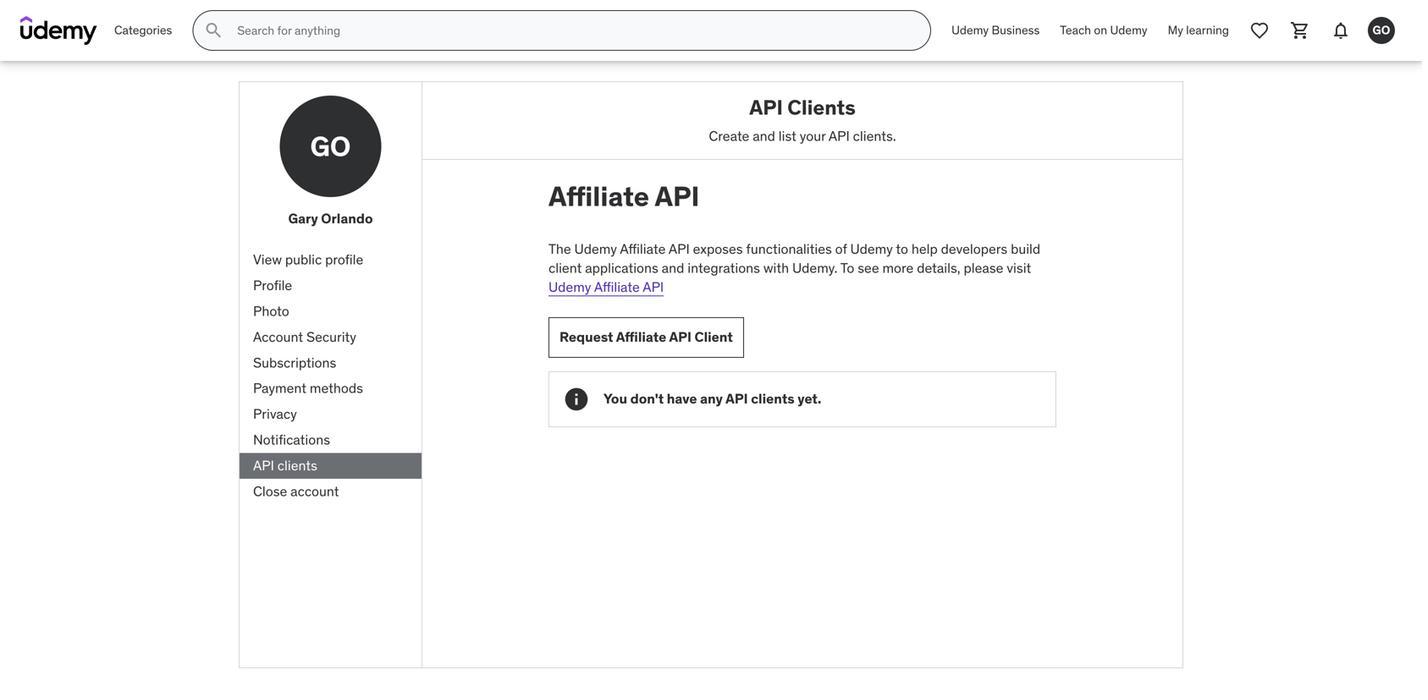 Task type: describe. For each thing, give the bounding box(es) containing it.
api up exposes
[[655, 180, 700, 214]]

request affiliate api client button
[[549, 317, 744, 358]]

with
[[764, 260, 789, 277]]

notifications image
[[1331, 20, 1352, 41]]

udemy down client
[[549, 279, 591, 296]]

close
[[253, 483, 287, 500]]

account
[[253, 329, 303, 346]]

clients
[[788, 95, 856, 120]]

close account link
[[240, 479, 422, 505]]

submit search image
[[204, 20, 224, 41]]

clients.
[[853, 127, 897, 145]]

integrations
[[688, 260, 761, 277]]

my learning
[[1168, 23, 1230, 38]]

subscriptions
[[253, 354, 336, 372]]

udemy image
[[20, 16, 97, 45]]

udemy.
[[793, 260, 838, 277]]

methods
[[310, 380, 363, 397]]

clients inside view public profile profile photo account security subscriptions payment methods privacy notifications api clients close account
[[278, 457, 318, 475]]

see
[[858, 260, 880, 277]]

your
[[800, 127, 826, 145]]

account
[[291, 483, 339, 500]]

api right your
[[829, 127, 850, 145]]

affiliate api
[[549, 180, 700, 214]]

my
[[1168, 23, 1184, 38]]

api clients link
[[240, 453, 422, 479]]

on
[[1095, 23, 1108, 38]]

of
[[836, 241, 847, 258]]

affiliate up applications
[[620, 241, 666, 258]]

udemy left business
[[952, 23, 989, 38]]

my learning link
[[1158, 10, 1240, 51]]

the
[[549, 241, 571, 258]]

view public profile profile photo account security subscriptions payment methods privacy notifications api clients close account
[[253, 251, 364, 500]]

to
[[896, 241, 909, 258]]

1 horizontal spatial go
[[1373, 23, 1391, 38]]

api down applications
[[643, 279, 664, 296]]

applications
[[585, 260, 659, 277]]

profile link
[[240, 273, 422, 299]]

please
[[964, 260, 1004, 277]]

account security link
[[240, 325, 422, 350]]

notifications link
[[240, 428, 422, 453]]

more
[[883, 260, 914, 277]]

don't
[[631, 391, 664, 408]]

teach on udemy link
[[1050, 10, 1158, 51]]

developers
[[941, 241, 1008, 258]]

learning
[[1187, 23, 1230, 38]]

view
[[253, 251, 282, 269]]

api left exposes
[[669, 241, 690, 258]]

gary
[[288, 210, 318, 227]]

api clients create and list your api clients.
[[709, 95, 897, 145]]

gary orlando
[[288, 210, 373, 227]]

notifications
[[253, 432, 330, 449]]

payment
[[253, 380, 307, 397]]

photo
[[253, 303, 289, 320]]

details,
[[917, 260, 961, 277]]

photo link
[[240, 299, 422, 325]]

you
[[604, 391, 628, 408]]

and inside api clients create and list your api clients.
[[753, 127, 776, 145]]

affiliate inside button
[[616, 329, 667, 346]]

public
[[285, 251, 322, 269]]

udemy up see
[[851, 241, 893, 258]]

Search for anything text field
[[234, 16, 911, 45]]



Task type: vqa. For each thing, say whether or not it's contained in the screenshot.
CONTENT corresponding to Dynamic
no



Task type: locate. For each thing, give the bounding box(es) containing it.
api inside view public profile profile photo account security subscriptions payment methods privacy notifications api clients close account
[[253, 457, 274, 475]]

api
[[750, 95, 783, 120], [829, 127, 850, 145], [655, 180, 700, 214], [669, 241, 690, 258], [643, 279, 664, 296], [669, 329, 692, 346], [726, 391, 748, 408], [253, 457, 274, 475]]

visit
[[1007, 260, 1032, 277]]

and inside the udemy affiliate api exposes functionalities of udemy to help developers build client applications and integrations with udemy.  to see more details, please visit udemy affiliate api
[[662, 260, 685, 277]]

0 vertical spatial go
[[1373, 23, 1391, 38]]

profile
[[253, 277, 292, 294]]

clients left the yet.
[[751, 391, 795, 408]]

affiliate
[[549, 180, 650, 214], [620, 241, 666, 258], [594, 279, 640, 296], [616, 329, 667, 346]]

build
[[1011, 241, 1041, 258]]

and left list
[[753, 127, 776, 145]]

subscriptions link
[[240, 350, 422, 376]]

api right any
[[726, 391, 748, 408]]

api up list
[[750, 95, 783, 120]]

security
[[307, 329, 357, 346]]

teach
[[1061, 23, 1092, 38]]

any
[[701, 391, 723, 408]]

view public profile link
[[240, 247, 422, 273]]

affiliate right request
[[616, 329, 667, 346]]

affiliate down applications
[[594, 279, 640, 296]]

1 vertical spatial go
[[310, 129, 351, 163]]

wishlist image
[[1250, 20, 1270, 41]]

and left integrations
[[662, 260, 685, 277]]

udemy
[[952, 23, 989, 38], [1111, 23, 1148, 38], [575, 241, 617, 258], [851, 241, 893, 258], [549, 279, 591, 296]]

yet.
[[798, 391, 822, 408]]

1 vertical spatial and
[[662, 260, 685, 277]]

0 horizontal spatial go
[[310, 129, 351, 163]]

go link
[[1362, 10, 1403, 51]]

privacy link
[[240, 402, 422, 428]]

0 horizontal spatial and
[[662, 260, 685, 277]]

you don't have any api clients yet.
[[604, 391, 822, 408]]

1 vertical spatial clients
[[278, 457, 318, 475]]

functionalities
[[747, 241, 832, 258]]

list
[[779, 127, 797, 145]]

client
[[549, 260, 582, 277]]

clients down notifications
[[278, 457, 318, 475]]

udemy affiliate api link
[[549, 279, 664, 296]]

0 vertical spatial and
[[753, 127, 776, 145]]

clients
[[751, 391, 795, 408], [278, 457, 318, 475]]

teach on udemy
[[1061, 23, 1148, 38]]

privacy
[[253, 406, 297, 423]]

api inside button
[[669, 329, 692, 346]]

the udemy affiliate api exposes functionalities of udemy to help developers build client applications and integrations with udemy.  to see more details, please visit udemy affiliate api
[[549, 241, 1041, 296]]

0 vertical spatial clients
[[751, 391, 795, 408]]

exposes
[[693, 241, 743, 258]]

orlando
[[321, 210, 373, 227]]

categories
[[114, 23, 172, 38]]

udemy right the on
[[1111, 23, 1148, 38]]

request
[[560, 329, 614, 346]]

client
[[695, 329, 733, 346]]

request affiliate api client
[[560, 329, 733, 346]]

categories button
[[104, 10, 182, 51]]

to
[[841, 260, 855, 277]]

api left client
[[669, 329, 692, 346]]

0 horizontal spatial clients
[[278, 457, 318, 475]]

affiliate up the on the top left of the page
[[549, 180, 650, 214]]

udemy up applications
[[575, 241, 617, 258]]

go
[[1373, 23, 1391, 38], [310, 129, 351, 163]]

create
[[709, 127, 750, 145]]

1 horizontal spatial and
[[753, 127, 776, 145]]

profile
[[325, 251, 364, 269]]

help
[[912, 241, 938, 258]]

go up gary orlando
[[310, 129, 351, 163]]

udemy business
[[952, 23, 1040, 38]]

and
[[753, 127, 776, 145], [662, 260, 685, 277]]

business
[[992, 23, 1040, 38]]

payment methods link
[[240, 376, 422, 402]]

go right the notifications 'icon' on the right of page
[[1373, 23, 1391, 38]]

have
[[667, 391, 697, 408]]

api up close
[[253, 457, 274, 475]]

1 horizontal spatial clients
[[751, 391, 795, 408]]

shopping cart with 0 items image
[[1291, 20, 1311, 41]]

udemy business link
[[942, 10, 1050, 51]]



